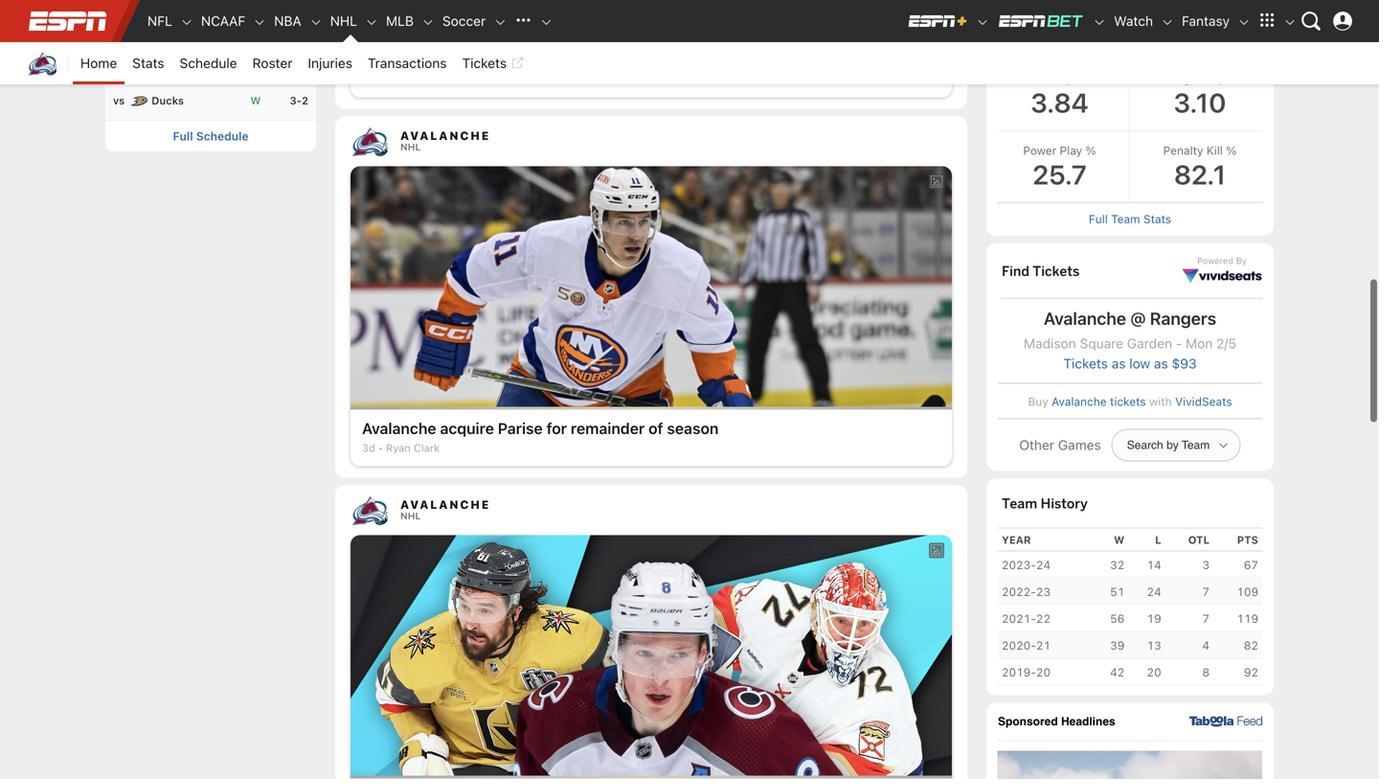 Task type: locate. For each thing, give the bounding box(es) containing it.
goals inside "goals against / game 3.10"
[[1143, 72, 1174, 85]]

0 vertical spatial nhl
[[330, 13, 357, 29]]

0 horizontal spatial team
[[1002, 495, 1038, 512]]

tickets link
[[455, 42, 532, 84]]

full for full schedule
[[173, 129, 193, 143]]

game for 3.10
[[1227, 72, 1259, 85]]

1 vertical spatial vs
[[113, 55, 125, 68]]

1 horizontal spatial team
[[1061, 26, 1096, 43]]

for right parise
[[547, 419, 567, 438]]

soccer link
[[435, 0, 494, 42]]

0 vertical spatial l
[[253, 16, 259, 28]]

3
[[1203, 558, 1210, 572]]

0 vertical spatial 2
[[302, 16, 309, 28]]

5-
[[290, 16, 302, 28]]

1 horizontal spatial /
[[1220, 72, 1224, 85]]

7 for 109
[[1203, 585, 1210, 598]]

as right "low"
[[1155, 356, 1169, 371]]

kill
[[1207, 144, 1224, 157]]

1 vertical spatial nhl
[[401, 141, 421, 152]]

67
[[1245, 558, 1259, 572]]

team up find tickets element
[[1112, 212, 1141, 226]]

tickets
[[462, 55, 507, 71], [1033, 262, 1080, 280], [1064, 356, 1109, 371]]

2 game from the left
[[1227, 72, 1259, 85]]

stats up find tickets element
[[1144, 212, 1172, 226]]

0 vertical spatial team
[[1061, 26, 1096, 43]]

of
[[649, 419, 664, 438]]

2 vertical spatial nhl
[[401, 510, 421, 521]]

injuries link
[[300, 42, 360, 84]]

5-2
[[290, 16, 309, 28]]

0 horizontal spatial as
[[1112, 356, 1126, 371]]

1 vertical spatial team
[[1112, 212, 1141, 226]]

1 vs from the top
[[113, 16, 125, 28]]

find tickets element
[[1002, 243, 1263, 299]]

nhl inside 'link'
[[330, 13, 357, 29]]

1 vertical spatial avalanche nhl
[[401, 498, 491, 521]]

nba image
[[309, 15, 323, 29]]

home link
[[73, 42, 125, 84]]

l down ncaaf 'image'
[[253, 55, 259, 68]]

1 horizontal spatial for
[[614, 51, 634, 69]]

24 up the 19
[[1148, 585, 1162, 598]]

2 vertical spatial stats
[[1144, 212, 1172, 226]]

0 vertical spatial full
[[173, 129, 193, 143]]

as
[[1112, 356, 1126, 371], [1155, 356, 1169, 371]]

nfl image
[[180, 15, 193, 29]]

2 down 4-2
[[302, 94, 309, 107]]

7 for 119
[[1203, 612, 1210, 625]]

1 vertical spatial stats
[[132, 55, 164, 71]]

lamp
[[575, 51, 610, 69]]

against
[[1177, 72, 1217, 85]]

2023-24 team stats
[[1002, 26, 1134, 43]]

avalanche down mackinnon
[[401, 129, 491, 142]]

2/5
[[1217, 335, 1237, 351]]

0 horizontal spatial stats
[[132, 55, 164, 71]]

/ right for
[[1069, 72, 1072, 85]]

game right against
[[1227, 72, 1259, 85]]

20 down 21
[[1037, 666, 1051, 679]]

/ inside goals for / game 3.84
[[1069, 72, 1072, 85]]

2023- down year
[[1002, 558, 1037, 572]]

vs down home link
[[113, 94, 125, 107]]

2 goals from the left
[[1143, 72, 1174, 85]]

24 for 2023-24
[[1037, 558, 1051, 572]]

1 horizontal spatial goals
[[1143, 72, 1174, 85]]

1 horizontal spatial %
[[1227, 144, 1238, 157]]

0 vertical spatial for
[[614, 51, 634, 69]]

1 2 from the top
[[302, 16, 309, 28]]

1 horizontal spatial stats
[[1100, 26, 1134, 43]]

20 down the 13
[[1148, 666, 1162, 679]]

ducks
[[152, 94, 184, 107]]

3 2 from the top
[[302, 94, 309, 107]]

history
[[1041, 495, 1088, 512]]

penalty kill % 82.1
[[1164, 144, 1238, 190]]

1 vertical spatial 7
[[1203, 612, 1210, 625]]

2019-
[[1002, 666, 1037, 679]]

3d left ryan
[[362, 442, 375, 454]]

tickets down square in the right of the page
[[1064, 356, 1109, 371]]

vs for ducks
[[113, 94, 125, 107]]

2023-
[[1002, 26, 1041, 43], [1002, 558, 1037, 572]]

headlines
[[1062, 715, 1116, 728]]

nathan mackinnon lights the lamp for avalanche 3d
[[362, 51, 712, 86]]

1 vertical spatial 2
[[302, 55, 309, 68]]

ryan
[[386, 442, 411, 454]]

1 horizontal spatial full
[[1090, 212, 1109, 226]]

2 vs from the top
[[113, 55, 125, 68]]

nathan mackinnon lights the lamp for avalanche element
[[351, 0, 953, 97]]

2 / from the left
[[1220, 72, 1224, 85]]

1 vertical spatial 3d
[[362, 442, 375, 454]]

acquire
[[440, 419, 494, 438]]

full
[[173, 129, 193, 143], [1090, 212, 1109, 226]]

1 vertical spatial tickets
[[1033, 262, 1080, 280]]

1 vertical spatial full
[[1090, 212, 1109, 226]]

espn+ image
[[908, 13, 969, 29]]

3-
[[290, 94, 302, 107]]

1 3d from the top
[[362, 73, 375, 86]]

avalanche nhl for nhl power rankings image
[[401, 498, 491, 521]]

51
[[1111, 585, 1125, 598]]

2 avalanche nhl from the top
[[401, 498, 491, 521]]

7 down 3 on the right of the page
[[1203, 585, 1210, 598]]

nhl
[[330, 13, 357, 29], [401, 141, 421, 152], [401, 510, 421, 521]]

stats up ducks
[[132, 55, 164, 71]]

0 horizontal spatial game
[[1075, 72, 1107, 85]]

stats left watch image
[[1100, 26, 1134, 43]]

season
[[667, 419, 719, 438]]

1 vertical spatial schedule
[[196, 129, 249, 143]]

1 game from the left
[[1075, 72, 1107, 85]]

for right lamp
[[614, 51, 634, 69]]

23
[[1037, 585, 1051, 598]]

remainder
[[571, 419, 645, 438]]

w left 3-
[[251, 94, 261, 107]]

0 horizontal spatial 20
[[1037, 666, 1051, 679]]

2023- for 2023-24
[[1002, 558, 1037, 572]]

avalanche @ rangers madison square garden - mon 2/5 tickets as low as $93
[[1024, 308, 1237, 371]]

% right play
[[1086, 144, 1097, 157]]

tickets right find
[[1033, 262, 1080, 280]]

1 / from the left
[[1069, 72, 1072, 85]]

full down ducks
[[173, 129, 193, 143]]

24 up for
[[1041, 26, 1057, 43]]

avalanche inside nathan mackinnon lights the lamp for avalanche 3d
[[638, 51, 712, 69]]

2 % from the left
[[1227, 144, 1238, 157]]

1 vertical spatial 24
[[1037, 558, 1051, 572]]

schedule down ncaaf link
[[180, 55, 237, 71]]

tickets left external link image
[[462, 55, 507, 71]]

full up find tickets element
[[1090, 212, 1109, 226]]

0 vertical spatial avalanche nhl
[[401, 129, 491, 152]]

avalanche nhl down clark
[[401, 498, 491, 521]]

0 horizontal spatial goals
[[1014, 72, 1044, 85]]

more espn image
[[1284, 15, 1298, 29]]

2 7 from the top
[[1203, 612, 1210, 625]]

2023- right espn plus image
[[1002, 26, 1041, 43]]

nhl link
[[323, 0, 365, 42]]

avalanche up square in the right of the page
[[1044, 308, 1127, 329]]

mlb
[[386, 13, 414, 29]]

3d
[[362, 73, 375, 86], [362, 442, 375, 454]]

3d down nathan
[[362, 73, 375, 86]]

/
[[1069, 72, 1072, 85], [1220, 72, 1224, 85]]

119
[[1238, 612, 1259, 625]]

the
[[547, 51, 571, 69]]

team up year
[[1002, 495, 1038, 512]]

more sports image
[[540, 15, 553, 29]]

2 vertical spatial tickets
[[1064, 356, 1109, 371]]

w
[[251, 94, 261, 107], [1115, 534, 1125, 546]]

2 2 from the top
[[302, 55, 309, 68]]

1 horizontal spatial w
[[1115, 534, 1125, 546]]

tickets
[[1111, 395, 1147, 408]]

0 vertical spatial vs
[[113, 16, 125, 28]]

avalanche
[[638, 51, 712, 69], [401, 129, 491, 142], [1044, 308, 1127, 329], [1052, 395, 1107, 408], [362, 419, 437, 438], [401, 498, 491, 511]]

% for 25.7
[[1086, 144, 1097, 157]]

nhl down 'transactions' link
[[401, 141, 421, 152]]

1 vertical spatial w
[[1115, 534, 1125, 546]]

avalanche down "global navigation" element
[[638, 51, 712, 69]]

0 vertical spatial schedule
[[180, 55, 237, 71]]

otl
[[1189, 534, 1210, 546]]

/ inside "goals against / game 3.10"
[[1220, 72, 1224, 85]]

sponsored
[[999, 715, 1059, 728]]

game inside goals for / game 3.84
[[1075, 72, 1107, 85]]

2 vertical spatial vs
[[113, 94, 125, 107]]

more espn image
[[1253, 7, 1282, 35]]

0 vertical spatial 3d
[[362, 73, 375, 86]]

penalty
[[1164, 144, 1204, 157]]

0 vertical spatial 24
[[1041, 26, 1057, 43]]

% inside "penalty kill % 82.1"
[[1227, 144, 1238, 157]]

0 vertical spatial 2023-
[[1002, 26, 1041, 43]]

vs left jets
[[113, 55, 125, 68]]

avalanche nhl down mackinnon
[[401, 129, 491, 152]]

espn bet image
[[1094, 15, 1107, 29]]

avalanche inside avalanche @ rangers madison square garden - mon 2/5 tickets as low as $93
[[1044, 308, 1127, 329]]

/ right against
[[1220, 72, 1224, 85]]

0 horizontal spatial full
[[173, 129, 193, 143]]

watch link
[[1107, 0, 1162, 42]]

goals for 3.10
[[1143, 72, 1174, 85]]

1 7 from the top
[[1203, 585, 1210, 598]]

2 for 3-
[[302, 94, 309, 107]]

1 horizontal spatial game
[[1227, 72, 1259, 85]]

games
[[1059, 437, 1102, 453]]

3 vs from the top
[[113, 94, 125, 107]]

nfl
[[148, 13, 172, 29]]

schedule down schedule link
[[196, 129, 249, 143]]

stats
[[1100, 26, 1134, 43], [132, 55, 164, 71], [1144, 212, 1172, 226]]

7 up 4
[[1203, 612, 1210, 625]]

other games
[[1020, 437, 1102, 453]]

1 horizontal spatial as
[[1155, 356, 1169, 371]]

vs
[[113, 16, 125, 28], [113, 55, 125, 68], [113, 94, 125, 107]]

1 % from the left
[[1086, 144, 1097, 157]]

play
[[1060, 144, 1083, 157]]

2 2023- from the top
[[1002, 558, 1037, 572]]

21
[[1037, 639, 1051, 652]]

avalanche down clark
[[401, 498, 491, 511]]

as left "low"
[[1112, 356, 1126, 371]]

clark
[[414, 442, 440, 454]]

game right for
[[1075, 72, 1107, 85]]

% inside the power play % 25.7
[[1086, 144, 1097, 157]]

l left nba link
[[253, 16, 259, 28]]

nhl left 'nhl' image
[[330, 13, 357, 29]]

team up for
[[1061, 26, 1096, 43]]

0 vertical spatial 7
[[1203, 585, 1210, 598]]

2 vertical spatial team
[[1002, 495, 1038, 512]]

109
[[1238, 585, 1259, 598]]

1 horizontal spatial 20
[[1148, 666, 1162, 679]]

l
[[253, 16, 259, 28], [253, 55, 259, 68], [1156, 534, 1162, 546]]

24 up 23
[[1037, 558, 1051, 572]]

nhl image
[[365, 15, 379, 29]]

0 horizontal spatial /
[[1069, 72, 1072, 85]]

nhl down ryan clark
[[401, 510, 421, 521]]

tickets inside avalanche @ rangers madison square garden - mon 2/5 tickets as low as $93
[[1064, 356, 1109, 371]]

garden
[[1128, 335, 1173, 351]]

game inside "goals against / game 3.10"
[[1227, 72, 1259, 85]]

vs left nfl 'link'
[[113, 16, 125, 28]]

2 vertical spatial 2
[[302, 94, 309, 107]]

avalanche nhl
[[401, 129, 491, 152], [401, 498, 491, 521]]

game
[[1075, 72, 1107, 85], [1227, 72, 1259, 85]]

0 horizontal spatial %
[[1086, 144, 1097, 157]]

transactions
[[368, 55, 447, 71]]

1 vertical spatial 2023-
[[1002, 558, 1037, 572]]

1 vertical spatial l
[[253, 55, 259, 68]]

2023-24
[[1002, 558, 1051, 572]]

2019-20
[[1002, 666, 1051, 679]]

other
[[1020, 437, 1055, 453]]

vividseats link
[[1176, 395, 1233, 408]]

l up 14
[[1156, 534, 1162, 546]]

goals inside goals for / game 3.84
[[1014, 72, 1044, 85]]

schedule link
[[172, 42, 245, 84]]

power play % 25.7
[[1024, 144, 1097, 190]]

% right kill
[[1227, 144, 1238, 157]]

mackinnon
[[418, 51, 499, 69]]

1 avalanche nhl from the top
[[401, 129, 491, 152]]

2 right roster
[[302, 55, 309, 68]]

1 as from the left
[[1112, 356, 1126, 371]]

1 goals from the left
[[1014, 72, 1044, 85]]

2021-
[[1002, 612, 1037, 625]]

goals left for
[[1014, 72, 1044, 85]]

l for 5-2
[[253, 16, 259, 28]]

0 horizontal spatial w
[[251, 94, 261, 107]]

2 left nba "image"
[[302, 16, 309, 28]]

goals left against
[[1143, 72, 1174, 85]]

32
[[1111, 558, 1125, 572]]

w up the 32
[[1115, 534, 1125, 546]]

1 2023- from the top
[[1002, 26, 1041, 43]]

1 vertical spatial for
[[547, 419, 567, 438]]



Task type: describe. For each thing, give the bounding box(es) containing it.
2 horizontal spatial stats
[[1144, 212, 1172, 226]]

@
[[1131, 308, 1147, 329]]

ncaaf link
[[193, 0, 253, 42]]

25.7
[[1033, 159, 1088, 190]]

stats link
[[125, 42, 172, 84]]

full schedule
[[173, 129, 249, 143]]

avalanche acquire parise for remainder of season image
[[351, 166, 953, 407]]

goals against / game 3.10
[[1143, 72, 1259, 118]]

full schedule link
[[105, 120, 316, 151]]

roster
[[253, 55, 293, 71]]

2 vertical spatial l
[[1156, 534, 1162, 546]]

82
[[1245, 639, 1259, 652]]

nba
[[274, 13, 302, 29]]

13
[[1148, 639, 1162, 652]]

espn more sports home page image
[[509, 7, 538, 35]]

full team stats link
[[1090, 212, 1172, 226]]

2 20 from the left
[[1148, 666, 1162, 679]]

avalanche right buy
[[1052, 395, 1107, 408]]

2 horizontal spatial team
[[1112, 212, 1141, 226]]

vividseats
[[1176, 395, 1233, 408]]

/ for 3.84
[[1069, 72, 1072, 85]]

external link image
[[511, 52, 524, 75]]

2 for 5-
[[302, 16, 309, 28]]

low
[[1130, 356, 1151, 371]]

3d inside nathan mackinnon lights the lamp for avalanche 3d
[[362, 73, 375, 86]]

ryan clark
[[386, 442, 440, 454]]

full for full team stats
[[1090, 212, 1109, 226]]

find tickets
[[1002, 262, 1080, 280]]

nba link
[[267, 0, 309, 42]]

ncaaf
[[201, 13, 245, 29]]

fantasy
[[1183, 13, 1230, 29]]

espn bet image
[[998, 13, 1086, 29]]

3-2
[[290, 94, 309, 107]]

year
[[1002, 534, 1032, 546]]

find
[[1002, 262, 1030, 280]]

$93
[[1173, 356, 1198, 371]]

profile management image
[[1334, 11, 1353, 31]]

vs for flyers
[[113, 16, 125, 28]]

stats inside stats link
[[132, 55, 164, 71]]

avalanche up ryan
[[362, 419, 437, 438]]

l for 4-2
[[253, 55, 259, 68]]

global navigation element
[[19, 0, 1361, 42]]

2023- for 2023-24 team stats
[[1002, 26, 1041, 43]]

1 20 from the left
[[1037, 666, 1051, 679]]

full team stats
[[1090, 212, 1172, 226]]

jets
[[152, 55, 174, 68]]

goals for / game 3.84
[[1014, 72, 1107, 118]]

mlb link
[[379, 0, 422, 42]]

game for 3.84
[[1075, 72, 1107, 85]]

tickets as low as $93 link
[[999, 356, 1263, 372]]

soccer image
[[494, 15, 507, 29]]

24 for 2023-24 team stats
[[1041, 26, 1057, 43]]

82.1
[[1175, 159, 1227, 190]]

buy
[[1029, 395, 1049, 408]]

2 for 4-
[[302, 55, 309, 68]]

2021-22
[[1002, 612, 1051, 625]]

8
[[1203, 666, 1210, 679]]

56
[[1111, 612, 1125, 625]]

nhl for avalanche acquire parise for remainder of season image
[[401, 141, 421, 152]]

2 vertical spatial 24
[[1148, 585, 1162, 598]]

vs for jets
[[113, 55, 125, 68]]

42
[[1111, 666, 1125, 679]]

% for 82.1
[[1227, 144, 1238, 157]]

2 3d from the top
[[362, 442, 375, 454]]

-
[[1177, 335, 1183, 351]]

22
[[1037, 612, 1051, 625]]

2020-21
[[1002, 639, 1051, 652]]

ncaaf image
[[253, 15, 267, 29]]

sponsored headlines
[[999, 715, 1116, 728]]

injuries
[[308, 55, 353, 71]]

espn plus image
[[977, 15, 990, 29]]

0 vertical spatial w
[[251, 94, 261, 107]]

3.10
[[1175, 87, 1227, 118]]

buy avalanche tickets with vividseats
[[1029, 395, 1233, 408]]

2022-23
[[1002, 585, 1051, 598]]

4-
[[290, 55, 302, 68]]

92
[[1245, 666, 1259, 679]]

with
[[1150, 395, 1173, 408]]

14
[[1148, 558, 1162, 572]]

39
[[1111, 639, 1125, 652]]

pts
[[1238, 534, 1259, 546]]

transactions link
[[360, 42, 455, 84]]

4-2
[[290, 55, 309, 68]]

2022-
[[1002, 585, 1037, 598]]

0 vertical spatial tickets
[[462, 55, 507, 71]]

avalanche tickets link
[[1052, 395, 1147, 408]]

for
[[1048, 72, 1065, 85]]

soccer
[[443, 13, 486, 29]]

avalanche acquire parise for remainder of season
[[362, 419, 719, 438]]

4
[[1203, 639, 1210, 652]]

goals for 3.84
[[1014, 72, 1044, 85]]

nfl link
[[140, 0, 180, 42]]

rangers
[[1151, 308, 1217, 329]]

/ for 3.10
[[1220, 72, 1224, 85]]

power
[[1024, 144, 1057, 157]]

roster link
[[245, 42, 300, 84]]

fantasy image
[[1238, 15, 1252, 29]]

nhl power rankings image
[[351, 535, 953, 776]]

nhl for nhl power rankings image
[[401, 510, 421, 521]]

avalanche nhl for avalanche acquire parise for remainder of season image
[[401, 129, 491, 152]]

watch image
[[1162, 15, 1175, 29]]

3.84
[[1031, 87, 1089, 118]]

2 as from the left
[[1155, 356, 1169, 371]]

0 vertical spatial stats
[[1100, 26, 1134, 43]]

fantasy link
[[1175, 0, 1238, 42]]

for inside nathan mackinnon lights the lamp for avalanche 3d
[[614, 51, 634, 69]]

square
[[1081, 335, 1124, 351]]

home
[[80, 55, 117, 71]]

flyers
[[152, 16, 183, 28]]

0 horizontal spatial for
[[547, 419, 567, 438]]

lights
[[503, 51, 543, 69]]

nathan
[[362, 51, 415, 69]]

mlb image
[[422, 15, 435, 29]]



Task type: vqa. For each thing, say whether or not it's contained in the screenshot.


